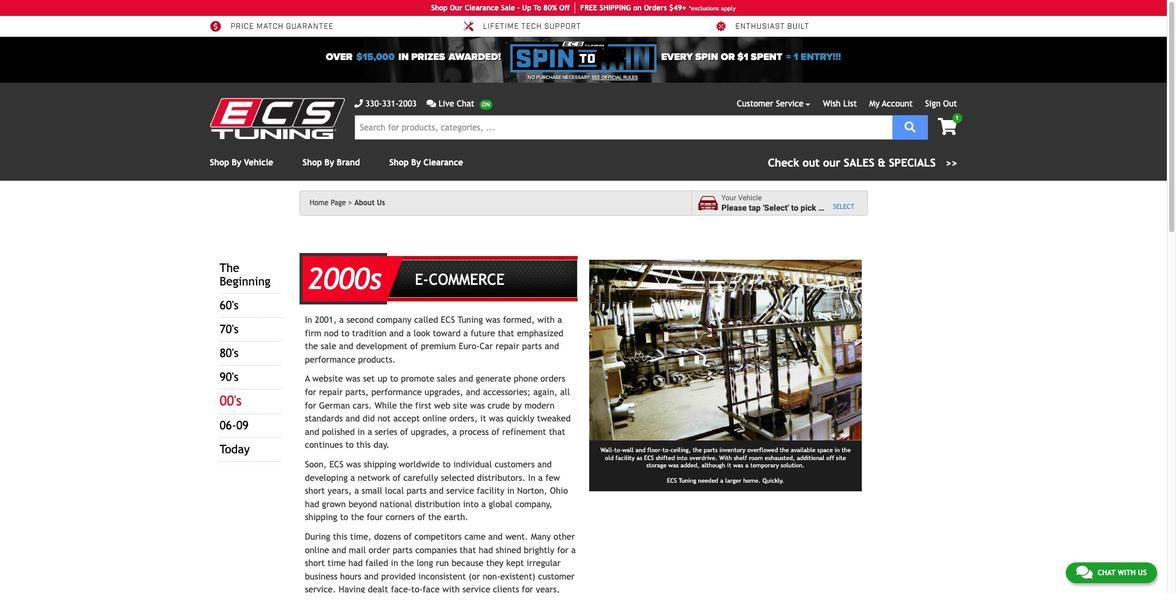 Task type: locate. For each thing, give the bounding box(es) containing it.
70's
[[220, 322, 239, 336]]

a up euro-
[[463, 328, 468, 338]]

0 horizontal spatial performance
[[305, 354, 355, 364]]

the
[[305, 341, 318, 351], [399, 400, 413, 410], [693, 447, 702, 453], [780, 447, 789, 453], [842, 447, 851, 453], [351, 512, 364, 522], [428, 512, 441, 522], [401, 558, 414, 568]]

enthusiast
[[735, 22, 785, 31]]

phone image
[[354, 99, 363, 108]]

and right sales
[[459, 373, 473, 384]]

soon,
[[305, 459, 327, 469]]

ecs right as
[[644, 454, 654, 461]]

1 down out
[[955, 115, 959, 121]]

into up earth. in the bottom left of the page
[[463, 498, 479, 509]]

the down beyond
[[351, 512, 364, 522]]

a up emphasized
[[557, 314, 562, 325]]

no purchase necessary. see official rules .
[[528, 75, 639, 80]]

1 vertical spatial site
[[836, 454, 846, 461]]

0 vertical spatial that
[[498, 328, 514, 338]]

1 vertical spatial clearance
[[424, 157, 463, 167]]

or
[[721, 51, 735, 63]]

clients
[[493, 584, 519, 593]]

chat right comments icon
[[1098, 569, 1116, 577]]

0 vertical spatial chat
[[457, 99, 475, 108]]

1 vertical spatial shipping
[[305, 512, 337, 522]]

80's
[[220, 346, 239, 360]]

into down ceiling, in the bottom right of the page
[[677, 454, 688, 461]]

0 horizontal spatial into
[[463, 498, 479, 509]]

0 vertical spatial repair
[[496, 341, 519, 351]]

$1
[[738, 51, 748, 63]]

2 horizontal spatial had
[[479, 544, 493, 555]]

a
[[305, 373, 310, 384]]

site inside a website was set up to promote sales and generate phone orders for repair parts, performance       upgrades, and accessories; again, all for german cars. while the first web site was crude by modern standards and did not accept online orders, it was quickly tweaked and polished in a series of       upgrades, a process of refinement that continues to this day.
[[453, 400, 468, 410]]

formed,
[[503, 314, 535, 325]]

1 short from the top
[[305, 485, 325, 496]]

into inside wall-to-wall and floor-to-ceiling, the parts inventory overflowed the available space in the old facility as ecs shifted into overdrive. with shelf room exhausted, additional off site storage was added, although it was a temporary solution.
[[677, 454, 688, 461]]

1 vertical spatial with
[[1118, 569, 1136, 577]]

in down did
[[358, 426, 365, 437]]

tuning inside in 2001, a second company called ecs tuning was formed, with a firm nod to tradition and a look       toward a future that emphasized the sale and development of premium euro-car repair parts and performance products.
[[458, 314, 483, 325]]

specials
[[889, 156, 936, 169]]

1 vertical spatial service
[[462, 584, 490, 593]]

1 horizontal spatial into
[[677, 454, 688, 461]]

orders,
[[450, 413, 478, 423]]

search image
[[905, 121, 916, 132]]

although
[[702, 462, 725, 469]]

shined
[[496, 544, 521, 555]]

online down the web
[[423, 413, 447, 423]]

1 vertical spatial tuning
[[679, 477, 696, 484]]

tuning
[[458, 314, 483, 325], [679, 477, 696, 484]]

0 vertical spatial 1
[[794, 51, 798, 63]]

again,
[[533, 387, 558, 397]]

and up continues
[[305, 426, 319, 437]]

accept
[[393, 413, 420, 423]]

0 vertical spatial had
[[305, 498, 319, 509]]

repair inside in 2001, a second company called ecs tuning was formed, with a firm nod to tradition and a look       toward a future that emphasized the sale and development of premium euro-car repair parts and performance products.
[[496, 341, 519, 351]]

0 vertical spatial it
[[480, 413, 486, 423]]

1 vertical spatial into
[[463, 498, 479, 509]]

in up provided
[[391, 558, 398, 568]]

1 vertical spatial short
[[305, 558, 325, 568]]

0 vertical spatial performance
[[305, 354, 355, 364]]

was inside in 2001, a second company called ecs tuning was formed, with a firm nod to tradition and a look       toward a future that emphasized the sale and development of premium euro-car repair parts and performance products.
[[486, 314, 500, 325]]

the down firm
[[305, 341, 318, 351]]

1 horizontal spatial clearance
[[465, 4, 499, 12]]

2 vertical spatial with
[[442, 584, 460, 593]]

0 horizontal spatial repair
[[319, 387, 343, 397]]

shop for shop by brand
[[303, 157, 322, 167]]

us right comments icon
[[1138, 569, 1147, 577]]

by for brand
[[325, 157, 334, 167]]

sign out
[[925, 99, 957, 108]]

parts
[[522, 341, 542, 351], [704, 447, 718, 453], [407, 485, 427, 496], [393, 544, 413, 555]]

with down inconsistent
[[442, 584, 460, 593]]

0 horizontal spatial with
[[442, 584, 460, 593]]

1
[[794, 51, 798, 63], [955, 115, 959, 121]]

this left day.
[[356, 439, 371, 450]]

in inside 'soon, ecs was shipping worldwide to individual customers and developing a network of carefully       selected distributors. in a few short years, a small local parts and service facility in norton,       ohio had grown beyond national distribution into a global company, shipping to the four corners       of the earth.'
[[528, 472, 536, 482]]

0 vertical spatial this
[[356, 439, 371, 450]]

service down (or
[[462, 584, 490, 593]]

clearance down live
[[424, 157, 463, 167]]

upgrades, up the web
[[425, 387, 463, 397]]

short inside during this time, dozens of competitors came and went. many other online and mail order       parts companies that had shined brightly for a short time had failed in the long run because       they kept irregular business hours and provided inconsistent (or non-existent) customer service.       having dealt face-to-face with service clients for ye
[[305, 558, 325, 568]]

shopping cart image
[[938, 118, 957, 135]]

1 right =
[[794, 51, 798, 63]]

by down 2003
[[411, 157, 421, 167]]

0 vertical spatial online
[[423, 413, 447, 423]]

1 horizontal spatial that
[[498, 328, 514, 338]]

that up because
[[460, 544, 476, 555]]

tuning up future at the bottom left of the page
[[458, 314, 483, 325]]

quickly.
[[762, 477, 784, 484]]

ecs
[[441, 314, 455, 325], [644, 454, 654, 461], [329, 459, 344, 469], [667, 477, 677, 484]]

chat with us
[[1098, 569, 1147, 577]]

price match guarantee
[[231, 22, 334, 31]]

1 horizontal spatial us
[[1138, 569, 1147, 577]]

1 horizontal spatial 1
[[955, 115, 959, 121]]

1 horizontal spatial repair
[[496, 341, 519, 351]]

and up few at bottom
[[537, 459, 552, 469]]

and down company
[[389, 328, 404, 338]]

to down grown
[[340, 512, 348, 522]]

2 by from the left
[[325, 157, 334, 167]]

in down distributors.
[[507, 485, 515, 496]]

kept
[[506, 558, 524, 568]]

and down the 'generate'
[[466, 387, 480, 397]]

in inside in 2001, a second company called ecs tuning was formed, with a firm nod to tradition and a look       toward a future that emphasized the sale and development of premium euro-car repair parts and performance products.
[[305, 314, 312, 325]]

was up network
[[346, 459, 361, 469]]

1 vertical spatial performance
[[371, 387, 422, 397]]

in
[[305, 314, 312, 325], [528, 472, 536, 482]]

0 horizontal spatial it
[[480, 413, 486, 423]]

1 horizontal spatial with
[[537, 314, 555, 325]]

1 horizontal spatial online
[[423, 413, 447, 423]]

ceiling,
[[671, 447, 691, 453]]

online down during
[[305, 544, 329, 555]]

1 horizontal spatial performance
[[371, 387, 422, 397]]

0 vertical spatial tuning
[[458, 314, 483, 325]]

grown
[[322, 498, 346, 509]]

to- up shifted
[[663, 447, 671, 453]]

the up provided
[[401, 558, 414, 568]]

sales & specials
[[844, 156, 936, 169]]

0 horizontal spatial that
[[460, 544, 476, 555]]

0 horizontal spatial us
[[377, 198, 385, 207]]

home page link
[[310, 198, 352, 207]]

0 vertical spatial service
[[446, 485, 474, 496]]

a left few at bottom
[[538, 472, 543, 482]]

was up future at the bottom left of the page
[[486, 314, 500, 325]]

us
[[377, 198, 385, 207], [1138, 569, 1147, 577]]

free
[[580, 4, 597, 12]]

to inside your vehicle please tap 'select' to pick a vehicle
[[791, 202, 799, 212]]

old
[[605, 454, 614, 461]]

wall-to-wall and floor-to-ceiling, the parts inventory overflowed the available space in the old facility as ecs shifted into overdrive. with shelf room exhausted, additional off site storage was added, although it was a temporary solution.
[[600, 447, 851, 469]]

0 vertical spatial in
[[305, 314, 312, 325]]

0 horizontal spatial chat
[[457, 99, 475, 108]]

0 horizontal spatial clearance
[[424, 157, 463, 167]]

that down tweaked
[[549, 426, 565, 437]]

beyond
[[349, 498, 377, 509]]

home.
[[743, 477, 761, 484]]

clearance right our
[[465, 4, 499, 12]]

available
[[791, 447, 816, 453]]

1 vertical spatial online
[[305, 544, 329, 555]]

in up firm
[[305, 314, 312, 325]]

in inside during this time, dozens of competitors came and went. many other online and mail order       parts companies that had shined brightly for a short time had failed in the long run because       they kept irregular business hours and provided inconsistent (or non-existent) customer service.       having dealt face-to-face with service clients for ye
[[391, 558, 398, 568]]

prizes
[[411, 51, 445, 63]]

shipping up network
[[364, 459, 396, 469]]

2 vertical spatial had
[[348, 558, 363, 568]]

1 vertical spatial that
[[549, 426, 565, 437]]

1 vertical spatial it
[[727, 462, 731, 469]]

in inside wall-to-wall and floor-to-ceiling, the parts inventory overflowed the available space in the old facility as ecs shifted into overdrive. with shelf room exhausted, additional off site storage was added, although it was a temporary solution.
[[835, 447, 840, 453]]

a right 2001,
[[339, 314, 344, 325]]

my account
[[869, 99, 913, 108]]

performance
[[305, 354, 355, 364], [371, 387, 422, 397]]

it
[[480, 413, 486, 423], [727, 462, 731, 469]]

60's link
[[220, 298, 239, 312]]

in up the norton,
[[528, 472, 536, 482]]

by left the "brand"
[[325, 157, 334, 167]]

to left pick
[[791, 202, 799, 212]]

1 vertical spatial facility
[[477, 485, 505, 496]]

1 vertical spatial chat
[[1098, 569, 1116, 577]]

-
[[517, 4, 520, 12]]

06-
[[220, 419, 236, 432]]

0 horizontal spatial this
[[333, 531, 347, 541]]

(or
[[469, 571, 480, 581]]

performance up while
[[371, 387, 422, 397]]

website
[[312, 373, 343, 384]]

had up they
[[479, 544, 493, 555]]

firm
[[305, 328, 321, 338]]

had down mail
[[348, 558, 363, 568]]

0 vertical spatial us
[[377, 198, 385, 207]]

1 vertical spatial repair
[[319, 387, 343, 397]]

chat right live
[[457, 99, 475, 108]]

2 short from the top
[[305, 558, 325, 568]]

to- left floor-
[[614, 447, 622, 453]]

facility down wall
[[616, 454, 635, 461]]

orders
[[644, 4, 667, 12]]

2 horizontal spatial with
[[1118, 569, 1136, 577]]

by
[[513, 400, 522, 410]]

0 horizontal spatial tuning
[[458, 314, 483, 325]]

enthusiast built link
[[715, 21, 809, 32]]

2 vertical spatial that
[[460, 544, 476, 555]]

cars.
[[353, 400, 372, 410]]

0 horizontal spatial 1
[[794, 51, 798, 63]]

0 horizontal spatial online
[[305, 544, 329, 555]]

shop for shop by vehicle
[[210, 157, 229, 167]]

german
[[319, 400, 350, 410]]

individual
[[453, 459, 492, 469]]

1 vertical spatial this
[[333, 531, 347, 541]]

in left prizes
[[398, 51, 409, 63]]

1 vertical spatial vehicle
[[738, 194, 762, 202]]

future
[[471, 328, 495, 338]]

other
[[554, 531, 575, 541]]

0 vertical spatial into
[[677, 454, 688, 461]]

1 vertical spatial in
[[528, 472, 536, 482]]

tuning down 'added,'
[[679, 477, 696, 484]]

parts down carefully
[[407, 485, 427, 496]]

0 vertical spatial site
[[453, 400, 468, 410]]

us right about
[[377, 198, 385, 207]]

your vehicle please tap 'select' to pick a vehicle
[[721, 194, 852, 212]]

the inside a website was set up to promote sales and generate phone orders for repair parts, performance       upgrades, and accessories; again, all for german cars. while the first web site was crude by modern standards and did not accept online orders, it was quickly tweaked and polished in a series of       upgrades, a process of refinement that continues to this day.
[[399, 400, 413, 410]]

1 horizontal spatial by
[[325, 157, 334, 167]]

that inside during this time, dozens of competitors came and went. many other online and mail order       parts companies that had shined brightly for a short time had failed in the long run because       they kept irregular business hours and provided inconsistent (or non-existent) customer service.       having dealt face-to-face with service clients for ye
[[460, 544, 476, 555]]

went.
[[505, 531, 528, 541]]

customer service button
[[737, 97, 811, 110]]

by for clearance
[[411, 157, 421, 167]]

about
[[354, 198, 375, 207]]

time
[[328, 558, 346, 568]]

select link
[[833, 203, 855, 211]]

space
[[817, 447, 833, 453]]

with inside in 2001, a second company called ecs tuning was formed, with a firm nod to tradition and a look       toward a future that emphasized the sale and development of premium euro-car repair parts and performance products.
[[537, 314, 555, 325]]

ping
[[615, 4, 631, 12]]

0 horizontal spatial in
[[305, 314, 312, 325]]

service inside 'soon, ecs was shipping worldwide to individual customers and developing a network of carefully       selected distributors. in a few short years, a small local parts and service facility in norton,       ohio had grown beyond national distribution into a global company, shipping to the four corners       of the earth.'
[[446, 485, 474, 496]]

a down other
[[571, 544, 576, 555]]

sales
[[844, 156, 875, 169]]

0 horizontal spatial facility
[[477, 485, 505, 496]]

shop by vehicle
[[210, 157, 273, 167]]

long
[[417, 558, 433, 568]]

that inside a website was set up to promote sales and generate phone orders for repair parts, performance       upgrades, and accessories; again, all for german cars. while the first web site was crude by modern standards and did not accept online orders, it was quickly tweaked and polished in a series of       upgrades, a process of refinement that continues to this day.
[[549, 426, 565, 437]]

performance down sale
[[305, 354, 355, 364]]

and up as
[[636, 447, 646, 453]]

facility up global
[[477, 485, 505, 496]]

by down ecs tuning image
[[232, 157, 241, 167]]

wish
[[823, 99, 841, 108]]

of inside in 2001, a second company called ecs tuning was formed, with a firm nod to tradition and a look       toward a future that emphasized the sale and development of premium euro-car repair parts and performance products.
[[410, 341, 418, 351]]

parts inside wall-to-wall and floor-to-ceiling, the parts inventory overflowed the available space in the old facility as ecs shifted into overdrive. with shelf room exhausted, additional off site storage was added, although it was a temporary solution.
[[704, 447, 718, 453]]

with right comments icon
[[1118, 569, 1136, 577]]

vehicle
[[244, 157, 273, 167], [738, 194, 762, 202]]

1 horizontal spatial this
[[356, 439, 371, 450]]

0 vertical spatial facility
[[616, 454, 635, 461]]

enthusiast built
[[735, 22, 809, 31]]

ecs tuning 'spin to win' contest logo image
[[511, 42, 656, 72]]

0 horizontal spatial by
[[232, 157, 241, 167]]

shipping
[[364, 459, 396, 469], [305, 512, 337, 522]]

ecs tuning image
[[210, 98, 345, 139]]

service down "selected"
[[446, 485, 474, 496]]

0 horizontal spatial to-
[[411, 584, 423, 593]]

to right up
[[390, 373, 398, 384]]

up
[[378, 373, 387, 384]]

the inside in 2001, a second company called ecs tuning was formed, with a firm nod to tradition and a look       toward a future that emphasized the sale and development of premium euro-car repair parts and performance products.
[[305, 341, 318, 351]]

1 horizontal spatial site
[[836, 454, 846, 461]]

shipping down grown
[[305, 512, 337, 522]]

with up emphasized
[[537, 314, 555, 325]]

pick
[[801, 202, 816, 212]]

0 vertical spatial short
[[305, 485, 325, 496]]

1 horizontal spatial it
[[727, 462, 731, 469]]

0 horizontal spatial had
[[305, 498, 319, 509]]

0 vertical spatial upgrades,
[[425, 387, 463, 397]]

face-
[[391, 584, 411, 593]]

short up business
[[305, 558, 325, 568]]

repair right car
[[496, 341, 519, 351]]

1 horizontal spatial facility
[[616, 454, 635, 461]]

years,
[[328, 485, 352, 496]]

for down existent)
[[522, 584, 533, 593]]

1 horizontal spatial vehicle
[[738, 194, 762, 202]]

overflowed
[[747, 447, 778, 453]]

online inside during this time, dozens of competitors came and went. many other online and mail order       parts companies that had shined brightly for a short time had failed in the long run because       they kept irregular business hours and provided inconsistent (or non-existent) customer service.       having dealt face-to-face with service clients for ye
[[305, 544, 329, 555]]

of
[[410, 341, 418, 351], [400, 426, 408, 437], [492, 426, 500, 437], [393, 472, 401, 482], [417, 512, 425, 522], [404, 531, 412, 541]]

0 horizontal spatial vehicle
[[244, 157, 273, 167]]

clearance for by
[[424, 157, 463, 167]]

phone
[[514, 373, 538, 384]]

0 horizontal spatial shipping
[[305, 512, 337, 522]]

0 vertical spatial clearance
[[465, 4, 499, 12]]

that down formed,
[[498, 328, 514, 338]]

0 vertical spatial with
[[537, 314, 555, 325]]

1 by from the left
[[232, 157, 241, 167]]

site right off
[[836, 454, 846, 461]]

to right nod
[[341, 328, 349, 338]]

ecs up developing
[[329, 459, 344, 469]]

e-commerce
[[415, 271, 505, 289]]

it down with
[[727, 462, 731, 469]]

please
[[721, 202, 747, 212]]

that inside in 2001, a second company called ecs tuning was formed, with a firm nod to tradition and a look       toward a future that emphasized the sale and development of premium euro-car repair parts and performance products.
[[498, 328, 514, 338]]

*exclusions
[[689, 5, 719, 11]]

vehicle up 'tap' at the top of page
[[738, 194, 762, 202]]

parts inside in 2001, a second company called ecs tuning was formed, with a firm nod to tradition and a look       toward a future that emphasized the sale and development of premium euro-car repair parts and performance products.
[[522, 341, 542, 351]]

1 horizontal spatial shipping
[[364, 459, 396, 469]]

of down look
[[410, 341, 418, 351]]

your
[[721, 194, 736, 202]]

vehicle down ecs tuning image
[[244, 157, 273, 167]]

2 horizontal spatial that
[[549, 426, 565, 437]]

2 horizontal spatial by
[[411, 157, 421, 167]]

0 horizontal spatial site
[[453, 400, 468, 410]]

it up the process
[[480, 413, 486, 423]]

home
[[310, 198, 329, 207]]

live chat
[[439, 99, 475, 108]]

Search text field
[[354, 115, 892, 140]]

1 horizontal spatial in
[[528, 472, 536, 482]]

upgrades, down "accept"
[[411, 426, 450, 437]]

facility
[[616, 454, 635, 461], [477, 485, 505, 496]]

a inside during this time, dozens of competitors came and went. many other online and mail order       parts companies that had shined brightly for a short time had failed in the long run because       they kept irregular business hours and provided inconsistent (or non-existent) customer service.       having dealt face-to-face with service clients for ye
[[571, 544, 576, 555]]

1 vertical spatial us
[[1138, 569, 1147, 577]]

national
[[380, 498, 412, 509]]

3 by from the left
[[411, 157, 421, 167]]



Task type: describe. For each thing, give the bounding box(es) containing it.
beginning
[[220, 275, 270, 288]]

the up overdrive.
[[693, 447, 702, 453]]

during this time, dozens of competitors came and went. many other online and mail order       parts companies that had shined brightly for a short time had failed in the long run because       they kept irregular business hours and provided inconsistent (or non-existent) customer service.       having dealt face-to-face with service clients for ye
[[305, 531, 576, 593]]

shop by brand link
[[303, 157, 360, 167]]

car
[[480, 341, 493, 351]]

comments image
[[1076, 565, 1093, 580]]

page
[[331, 198, 346, 207]]

2000s
[[308, 262, 382, 296]]

of inside during this time, dozens of competitors came and went. many other online and mail order       parts companies that had shined brightly for a short time had failed in the long run because       they kept irregular business hours and provided inconsistent (or non-existent) customer service.       having dealt face-to-face with service clients for ye
[[404, 531, 412, 541]]

1 horizontal spatial chat
[[1098, 569, 1116, 577]]

the
[[220, 261, 239, 275]]

time,
[[350, 531, 371, 541]]

home page
[[310, 198, 346, 207]]

repair inside a website was set up to promote sales and generate phone orders for repair parts, performance       upgrades, and accessories; again, all for german cars. while the first web site was crude by modern standards and did not accept online orders, it was quickly tweaked and polished in a series of       upgrades, a process of refinement that continues to this day.
[[319, 387, 343, 397]]

was down shelf
[[733, 462, 744, 469]]

comments image
[[427, 99, 436, 108]]

sales
[[437, 373, 456, 384]]

for down the a
[[305, 387, 316, 397]]

of down "accept"
[[400, 426, 408, 437]]

and left did
[[346, 413, 360, 423]]

in inside 'soon, ecs was shipping worldwide to individual customers and developing a network of carefully       selected distributors. in a few short years, a small local parts and service facility in norton,       ohio had grown beyond national distribution into a global company, shipping to the four corners       of the earth.'
[[507, 485, 515, 496]]

spent
[[751, 51, 782, 63]]

the inside during this time, dozens of competitors came and went. many other online and mail order       parts companies that had shined brightly for a short time had failed in the long run because       they kept irregular business hours and provided inconsistent (or non-existent) customer service.       having dealt face-to-face with service clients for ye
[[401, 558, 414, 568]]

was inside 'soon, ecs was shipping worldwide to individual customers and developing a network of carefully       selected distributors. in a few short years, a small local parts and service facility in norton,       ohio had grown beyond national distribution into a global company, shipping to the four corners       of the earth.'
[[346, 459, 361, 469]]

floor-
[[647, 447, 663, 453]]

additional
[[797, 454, 825, 461]]

four
[[367, 512, 383, 522]]

a left global
[[481, 498, 486, 509]]

accessories;
[[483, 387, 531, 397]]

price match guarantee link
[[210, 21, 334, 32]]

by for vehicle
[[232, 157, 241, 167]]

to up "selected"
[[443, 459, 451, 469]]

entry!!!
[[801, 51, 841, 63]]

ecs inside wall-to-wall and floor-to-ceiling, the parts inventory overflowed the available space in the old facility as ecs shifted into overdrive. with shelf room exhausted, additional off site storage was added, although it was a temporary solution.
[[644, 454, 654, 461]]

all
[[560, 387, 570, 397]]

corners
[[386, 512, 415, 522]]

local
[[385, 485, 404, 496]]

it inside a website was set up to promote sales and generate phone orders for repair parts, performance       upgrades, and accessories; again, all for german cars. while the first web site was crude by modern standards and did not accept online orders, it was quickly tweaked and polished in a series of       upgrades, a process of refinement that continues to this day.
[[480, 413, 486, 423]]

shop for shop by clearance
[[389, 157, 409, 167]]

short inside 'soon, ecs was shipping worldwide to individual customers and developing a network of carefully       selected distributors. in a few short years, a small local parts and service facility in norton,       ohio had grown beyond national distribution into a global company, shipping to the four corners       of the earth.'
[[305, 485, 325, 496]]

of down distribution
[[417, 512, 425, 522]]

our
[[450, 4, 463, 12]]

ecs tuning needed a larger home. quickly.
[[667, 477, 784, 484]]

carefully
[[403, 472, 438, 482]]

70's link
[[220, 322, 239, 336]]

the beginning link
[[220, 261, 270, 288]]

business
[[305, 571, 338, 581]]

was up "orders,"
[[470, 400, 485, 410]]

a down "orders,"
[[452, 426, 457, 437]]

facility inside wall-to-wall and floor-to-ceiling, the parts inventory overflowed the available space in the old facility as ecs shifted into overdrive. with shelf room exhausted, additional off site storage was added, although it was a temporary solution.
[[616, 454, 635, 461]]

irregular
[[527, 558, 561, 568]]

small
[[362, 485, 382, 496]]

performance inside in 2001, a second company called ecs tuning was formed, with a firm nod to tradition and a look       toward a future that emphasized the sale and development of premium euro-car repair parts and performance products.
[[305, 354, 355, 364]]

was up parts,
[[346, 373, 360, 384]]

a down did
[[367, 426, 372, 437]]

was down crude
[[489, 413, 504, 423]]

1 horizontal spatial to-
[[614, 447, 622, 453]]

and right sale
[[339, 341, 353, 351]]

vehicle inside your vehicle please tap 'select' to pick a vehicle
[[738, 194, 762, 202]]

they
[[486, 558, 504, 568]]

and up 'time'
[[332, 544, 346, 555]]

and up distribution
[[429, 485, 444, 496]]

tech
[[521, 22, 542, 31]]

site inside wall-to-wall and floor-to-ceiling, the parts inventory overflowed the available space in the old facility as ecs shifted into overdrive. with shelf room exhausted, additional off site storage was added, although it was a temporary solution.
[[836, 454, 846, 461]]

sign
[[925, 99, 941, 108]]

the down distribution
[[428, 512, 441, 522]]

modern
[[525, 400, 555, 410]]

a left look
[[406, 328, 411, 338]]

ecs inside 'soon, ecs was shipping worldwide to individual customers and developing a network of carefully       selected distributors. in a few short years, a small local parts and service facility in norton,       ohio had grown beyond national distribution into a global company, shipping to the four corners       of the earth.'
[[329, 459, 344, 469]]

of right the process
[[492, 426, 500, 437]]

0 vertical spatial vehicle
[[244, 157, 273, 167]]

not
[[378, 413, 391, 423]]

apply
[[721, 5, 736, 11]]

about us
[[354, 198, 385, 207]]

process
[[460, 426, 489, 437]]

this inside a website was set up to promote sales and generate phone orders for repair parts, performance       upgrades, and accessories; again, all for german cars. while the first web site was crude by modern standards and did not accept online orders, it was quickly tweaked and polished in a series of       upgrades, a process of refinement that continues to this day.
[[356, 439, 371, 450]]

needed
[[698, 477, 718, 484]]

2 horizontal spatial to-
[[663, 447, 671, 453]]

clearance for our
[[465, 4, 499, 12]]

non-
[[483, 571, 500, 581]]

developing
[[305, 472, 348, 482]]

shelf
[[734, 454, 747, 461]]

it inside wall-to-wall and floor-to-ceiling, the parts inventory overflowed the available space in the old facility as ecs shifted into overdrive. with shelf room exhausted, additional off site storage was added, although it was a temporary solution.
[[727, 462, 731, 469]]

shop by brand
[[303, 157, 360, 167]]

1 link
[[928, 113, 962, 137]]

over
[[326, 51, 353, 63]]

a left larger
[[720, 477, 723, 484]]

refinement
[[502, 426, 546, 437]]

out
[[943, 99, 957, 108]]

facility inside 'soon, ecs was shipping worldwide to individual customers and developing a network of carefully       selected distributors. in a few short years, a small local parts and service facility in norton,       ohio had grown beyond national distribution into a global company, shipping to the four corners       of the earth.'
[[477, 485, 505, 496]]

of up local
[[393, 472, 401, 482]]

a up beyond
[[354, 485, 359, 496]]

a inside your vehicle please tap 'select' to pick a vehicle
[[818, 202, 823, 212]]

had inside 'soon, ecs was shipping worldwide to individual customers and developing a network of carefully       selected distributors. in a few short years, a small local parts and service facility in norton,       ohio had grown beyond national distribution into a global company, shipping to the four corners       of the earth.'
[[305, 498, 319, 509]]

1 horizontal spatial tuning
[[679, 477, 696, 484]]

look
[[414, 328, 430, 338]]

shop our clearance sale - up to 80% off link
[[431, 2, 575, 13]]

and up dealt
[[364, 571, 379, 581]]

official
[[602, 75, 622, 80]]

the beginning
[[220, 261, 270, 288]]

00's link
[[220, 393, 242, 409]]

1 vertical spatial 1
[[955, 115, 959, 121]]

first
[[415, 400, 432, 410]]

and up shined
[[488, 531, 503, 541]]

distribution
[[415, 498, 460, 509]]

development
[[356, 341, 408, 351]]

330-
[[365, 99, 382, 108]]

up
[[522, 4, 531, 12]]

to inside in 2001, a second company called ecs tuning was formed, with a firm nod to tradition and a look       toward a future that emphasized the sale and development of premium euro-car repair parts and performance products.
[[341, 328, 349, 338]]

see
[[592, 75, 600, 80]]

service inside during this time, dozens of competitors came and went. many other online and mail order       parts companies that had shined brightly for a short time had failed in the long run because       they kept irregular business hours and provided inconsistent (or non-existent) customer service.       having dealt face-to-face with service clients for ye
[[462, 584, 490, 593]]

1 horizontal spatial had
[[348, 558, 363, 568]]

for down other
[[557, 544, 569, 555]]

shop for shop our clearance sale - up to 80% off
[[431, 4, 448, 12]]

emphasized
[[517, 328, 563, 338]]

was down shifted
[[669, 462, 679, 469]]

soon, ecs was shipping worldwide to individual customers and developing a network of carefully       selected distributors. in a few short years, a small local parts and service facility in norton,       ohio had grown beyond national distribution into a global company, shipping to the four corners       of the earth.
[[305, 459, 568, 522]]

free ship ping on orders $49+ *exclusions apply
[[580, 4, 736, 12]]

commerce
[[429, 271, 505, 289]]

while
[[375, 400, 397, 410]]

the up the 'exhausted,'
[[780, 447, 789, 453]]

online inside a website was set up to promote sales and generate phone orders for repair parts, performance       upgrades, and accessories; again, all for german cars. while the first web site was crude by modern standards and did not accept online orders, it was quickly tweaked and polished in a series of       upgrades, a process of refinement that continues to this day.
[[423, 413, 447, 423]]

global
[[489, 498, 513, 509]]

to down polished
[[346, 439, 354, 450]]

parts inside 'soon, ecs was shipping worldwide to individual customers and developing a network of carefully       selected distributors. in a few short years, a small local parts and service facility in norton,       ohio had grown beyond national distribution into a global company, shipping to the four corners       of the earth.'
[[407, 485, 427, 496]]

guarantee
[[286, 22, 334, 31]]

a up years, on the left bottom of page
[[350, 472, 355, 482]]

companies
[[415, 544, 457, 555]]

&
[[878, 156, 886, 169]]

0 vertical spatial shipping
[[364, 459, 396, 469]]

during
[[305, 531, 330, 541]]

the right space on the right
[[842, 447, 851, 453]]

over $15,000 in prizes
[[326, 51, 445, 63]]

1 vertical spatial upgrades,
[[411, 426, 450, 437]]

and down emphasized
[[545, 341, 559, 351]]

network
[[358, 472, 390, 482]]

wish list link
[[823, 99, 857, 108]]

ecs inside in 2001, a second company called ecs tuning was formed, with a firm nod to tradition and a look       toward a future that emphasized the sale and development of premium euro-car repair parts and performance products.
[[441, 314, 455, 325]]

shop by clearance
[[389, 157, 463, 167]]

customer
[[737, 99, 773, 108]]

performance inside a website was set up to promote sales and generate phone orders for repair parts, performance       upgrades, and accessories; again, all for german cars. while the first web site was crude by modern standards and did not accept online orders, it was quickly tweaked and polished in a series of       upgrades, a process of refinement that continues to this day.
[[371, 387, 422, 397]]

polished
[[322, 426, 355, 437]]

premium
[[421, 341, 456, 351]]

ecs down shifted
[[667, 477, 677, 484]]

tap
[[749, 202, 761, 212]]

$15,000
[[356, 51, 395, 63]]

a website was set up to promote sales and generate phone orders for repair parts, performance       upgrades, and accessories; again, all for german cars. while the first web site was crude by modern standards and did not accept online orders, it was quickly tweaked and polished in a series of       upgrades, a process of refinement that continues to this day.
[[305, 373, 571, 450]]

set
[[363, 373, 375, 384]]

parts inside during this time, dozens of competitors came and went. many other online and mail order       parts companies that had shined brightly for a short time had failed in the long run because       they kept irregular business hours and provided inconsistent (or non-existent) customer service.       having dealt face-to-face with service clients for ye
[[393, 544, 413, 555]]

into inside 'soon, ecs was shipping worldwide to individual customers and developing a network of carefully       selected distributors. in a few short years, a small local parts and service facility in norton,       ohio had grown beyond national distribution into a global company, shipping to the four corners       of the earth.'
[[463, 498, 479, 509]]

1 vertical spatial had
[[479, 544, 493, 555]]

necessary.
[[563, 75, 591, 80]]

day.
[[374, 439, 390, 450]]

lifetime
[[483, 22, 519, 31]]

selected
[[441, 472, 474, 482]]

for up standards
[[305, 400, 316, 410]]

in inside a website was set up to promote sales and generate phone orders for repair parts, performance       upgrades, and accessories; again, all for german cars. while the first web site was crude by modern standards and did not accept online orders, it was quickly tweaked and polished in a series of       upgrades, a process of refinement that continues to this day.
[[358, 426, 365, 437]]

this inside during this time, dozens of competitors came and went. many other online and mail order       parts companies that had shined brightly for a short time had failed in the long run because       they kept irregular business hours and provided inconsistent (or non-existent) customer service.       having dealt face-to-face with service clients for ye
[[333, 531, 347, 541]]

with inside during this time, dozens of competitors came and went. many other online and mail order       parts companies that had shined brightly for a short time had failed in the long run because       they kept irregular business hours and provided inconsistent (or non-existent) customer service.       having dealt face-to-face with service clients for ye
[[442, 584, 460, 593]]

a inside wall-to-wall and floor-to-ceiling, the parts inventory overflowed the available space in the old facility as ecs shifted into overdrive. with shelf room exhausted, additional off site storage was added, although it was a temporary solution.
[[745, 462, 749, 469]]

to- inside during this time, dozens of competitors came and went. many other online and mail order       parts companies that had shined brightly for a short time had failed in the long run because       they kept irregular business hours and provided inconsistent (or non-existent) customer service.       having dealt face-to-face with service clients for ye
[[411, 584, 423, 593]]

wall-
[[600, 447, 614, 453]]

with
[[719, 454, 732, 461]]

and inside wall-to-wall and floor-to-ceiling, the parts inventory overflowed the available space in the old facility as ecs shifted into overdrive. with shelf room exhausted, additional off site storage was added, although it was a temporary solution.
[[636, 447, 646, 453]]



Task type: vqa. For each thing, say whether or not it's contained in the screenshot.
a in the During this time, dozens of competitors came and went. Many other online and mail order       parts companies that had shined brightly for a short time had failed in the long run because       they kept irregular business hours and provided inconsistent (or non-existent) customer service.       Having dealt face-to-face with service clients for ye
yes



